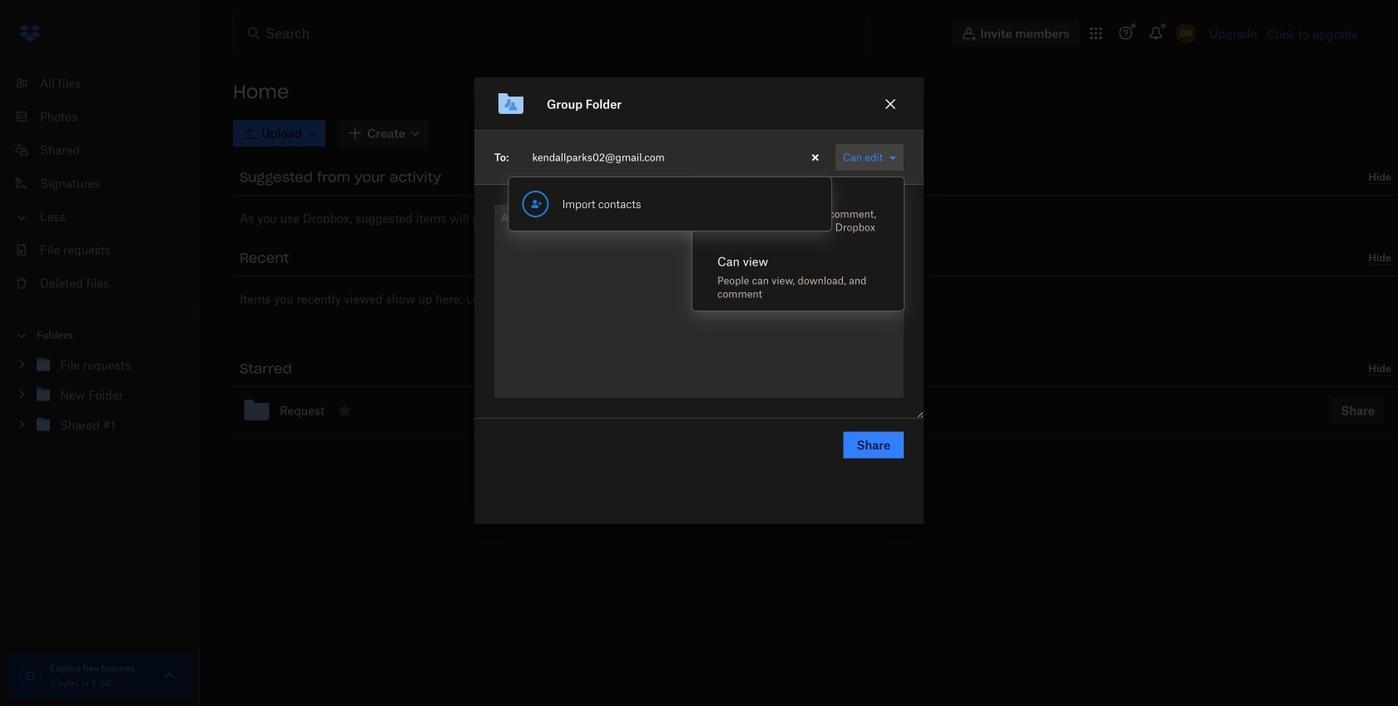 Task type: vqa. For each thing, say whether or not it's contained in the screenshot.
the left Only you have access
no



Task type: locate. For each thing, give the bounding box(es) containing it.
group
[[0, 347, 200, 453]]

None field
[[509, 141, 832, 230]]

Contact name search field
[[526, 144, 829, 171]]

menu
[[693, 177, 904, 311]]

main content
[[233, 117, 1399, 706]]

Add a message (optional) text field
[[495, 205, 904, 398]]

list
[[0, 57, 200, 311]]

row
[[233, 387, 1399, 435]]

Folder name text field
[[547, 95, 869, 113]]

cell
[[1319, 391, 1399, 431]]



Task type: describe. For each thing, give the bounding box(es) containing it.
sharing modal dialog
[[475, 77, 924, 657]]

menu inside sharing modal dialog
[[693, 177, 904, 311]]

dropbox image
[[13, 17, 47, 50]]

quota usage progress bar
[[17, 663, 43, 690]]

none field inside sharing modal dialog
[[509, 141, 832, 230]]

less image
[[13, 209, 30, 226]]



